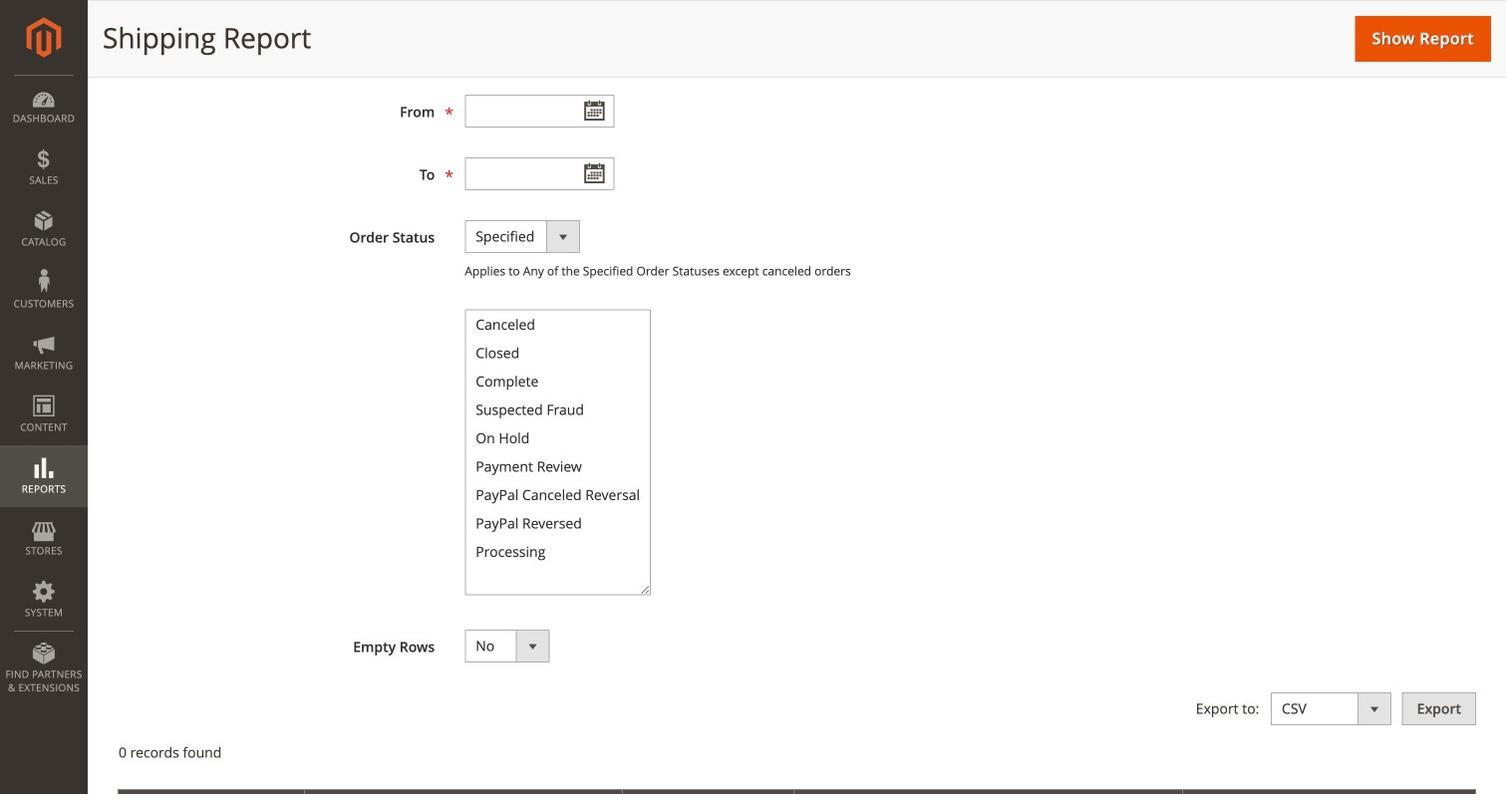 Task type: locate. For each thing, give the bounding box(es) containing it.
menu bar
[[0, 75, 88, 705]]

None text field
[[465, 95, 615, 128]]

None text field
[[465, 158, 615, 191]]

magento admin panel image
[[26, 17, 61, 58]]



